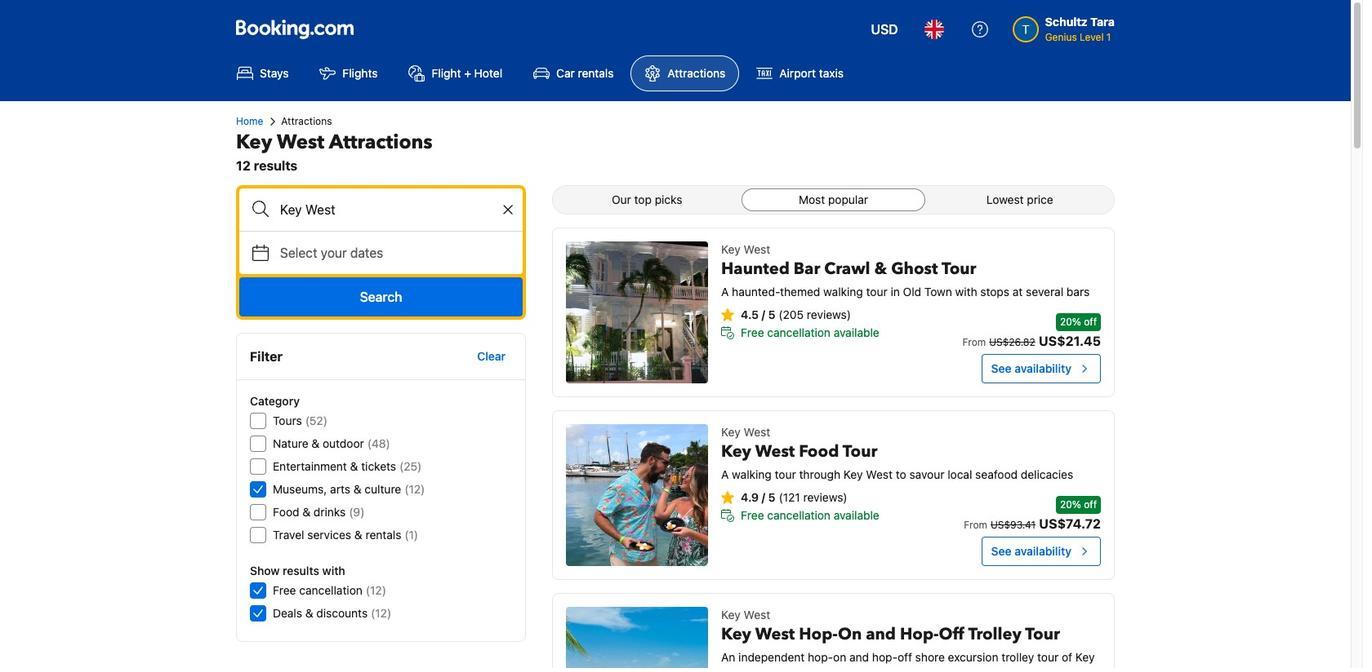 Task type: locate. For each thing, give the bounding box(es) containing it.
1 vertical spatial a
[[721, 468, 729, 482]]

tour up town
[[942, 258, 976, 280]]

with
[[955, 285, 977, 299], [322, 564, 345, 578]]

1 vertical spatial off
[[1084, 499, 1097, 511]]

0 vertical spatial 20%
[[1060, 316, 1081, 328]]

2 see availability from the top
[[991, 545, 1072, 559]]

haunted
[[721, 258, 790, 280]]

seafood
[[975, 468, 1018, 482]]

/ right 4.9 on the right bottom
[[762, 491, 765, 505]]

20% inside 20% off from us$26.82 us$21.45
[[1060, 316, 1081, 328]]

tours
[[273, 414, 302, 428]]

with inside key west haunted bar crawl & ghost tour a haunted-themed walking tour in old town with stops at several bars
[[955, 285, 977, 299]]

& right crawl
[[874, 258, 887, 280]]

1 vertical spatial available
[[834, 509, 879, 523]]

availability
[[1015, 362, 1072, 376], [1015, 545, 1072, 559]]

from inside 20% off from us$26.82 us$21.45
[[962, 336, 986, 349]]

1 horizontal spatial hop-
[[900, 624, 939, 646]]

1 vertical spatial free cancellation available
[[741, 509, 879, 523]]

1 vertical spatial cancellation
[[767, 509, 831, 523]]

cancellation
[[767, 326, 831, 340], [767, 509, 831, 523], [299, 584, 363, 598]]

available
[[834, 326, 879, 340], [834, 509, 879, 523]]

+
[[464, 66, 471, 80]]

category
[[250, 394, 300, 408]]

food & drinks (9)
[[273, 506, 365, 519]]

from left the us$26.82
[[962, 336, 986, 349]]

20%
[[1060, 316, 1081, 328], [1060, 499, 1081, 511]]

0 vertical spatial attractions
[[668, 66, 726, 80]]

reviews)
[[807, 308, 851, 322], [803, 491, 847, 505]]

crawl
[[824, 258, 870, 280]]

1 availability from the top
[[1015, 362, 1072, 376]]

0 horizontal spatial hop-
[[799, 624, 838, 646]]

west inside key west attractions 12 results
[[277, 129, 324, 156]]

2 hop- from the left
[[872, 651, 898, 665]]

1 vertical spatial food
[[273, 506, 299, 519]]

1 a from the top
[[721, 285, 729, 299]]

/ for key
[[762, 491, 765, 505]]

1 vertical spatial rentals
[[365, 528, 401, 542]]

a inside key west key west food tour a walking tour through key west to savour local seafood delicacies
[[721, 468, 729, 482]]

stays link
[[223, 56, 303, 91]]

bar
[[794, 258, 820, 280]]

food up through
[[799, 441, 839, 463]]

1 vertical spatial tour
[[775, 468, 796, 482]]

off inside 20% off from us$26.82 us$21.45
[[1084, 316, 1097, 328]]

from for key west food tour
[[964, 519, 987, 532]]

key inside key west haunted bar crawl & ghost tour a haunted-themed walking tour in old town with stops at several bars
[[721, 243, 741, 256]]

and
[[866, 624, 896, 646], [849, 651, 869, 665]]

walking down crawl
[[823, 285, 863, 299]]

nature
[[273, 437, 308, 451]]

1 horizontal spatial hop-
[[872, 651, 898, 665]]

(12) up discounts
[[366, 584, 386, 598]]

2 horizontal spatial tour
[[1025, 624, 1060, 646]]

1 hop- from the left
[[808, 651, 833, 665]]

level
[[1080, 31, 1104, 43]]

0 vertical spatial results
[[254, 158, 298, 173]]

airport
[[779, 66, 816, 80]]

/
[[762, 308, 765, 322], [762, 491, 765, 505]]

see
[[991, 362, 1012, 376], [991, 545, 1012, 559]]

0 vertical spatial /
[[762, 308, 765, 322]]

hop-
[[808, 651, 833, 665], [872, 651, 898, 665]]

off for key west food tour
[[1084, 499, 1097, 511]]

tour up (121
[[775, 468, 796, 482]]

walking up 4.9 on the right bottom
[[732, 468, 772, 482]]

20% up 'us$21.45'
[[1060, 316, 1081, 328]]

1 vertical spatial from
[[964, 519, 987, 532]]

1 / from the top
[[762, 308, 765, 322]]

filter
[[250, 350, 283, 364]]

from inside 20% off from us$93.41 us$74.72
[[964, 519, 987, 532]]

see down us$93.41
[[991, 545, 1012, 559]]

1 vertical spatial tour
[[843, 441, 877, 463]]

tour inside key west haunted bar crawl & ghost tour a haunted-themed walking tour in old town with stops at several bars
[[942, 258, 976, 280]]

with right town
[[955, 285, 977, 299]]

airport taxis link
[[743, 56, 858, 91]]

20% off from us$26.82 us$21.45
[[962, 316, 1101, 349]]

see availability
[[991, 362, 1072, 376], [991, 545, 1072, 559]]

20% for haunted bar crawl & ghost tour
[[1060, 316, 1081, 328]]

0 horizontal spatial food
[[273, 506, 299, 519]]

0 vertical spatial availability
[[1015, 362, 1072, 376]]

ghost
[[891, 258, 938, 280]]

1 vertical spatial see availability
[[991, 545, 1072, 559]]

0 vertical spatial free cancellation available
[[741, 326, 879, 340]]

results
[[254, 158, 298, 173], [283, 564, 319, 578]]

(12) down (25)
[[405, 483, 425, 497]]

free down 4.5 at the top of page
[[741, 326, 764, 340]]

off
[[1084, 316, 1097, 328], [1084, 499, 1097, 511], [898, 651, 912, 665]]

cancellation up deals & discounts (12) on the bottom
[[299, 584, 363, 598]]

20% inside 20% off from us$93.41 us$74.72
[[1060, 499, 1081, 511]]

off left shore
[[898, 651, 912, 665]]

1 vertical spatial (12)
[[366, 584, 386, 598]]

results up free cancellation (12)
[[283, 564, 319, 578]]

rentals left (1) at left bottom
[[365, 528, 401, 542]]

rentals right car
[[578, 66, 614, 80]]

2 vertical spatial off
[[898, 651, 912, 665]]

see availability down the us$26.82
[[991, 362, 1072, 376]]

1 see availability from the top
[[991, 362, 1072, 376]]

free up the deals
[[273, 584, 296, 598]]

flight + hotel link
[[395, 56, 516, 91]]

available down through
[[834, 509, 879, 523]]

availability down 20% off from us$93.41 us$74.72
[[1015, 545, 1072, 559]]

west inside key west haunted bar crawl & ghost tour a haunted-themed walking tour in old town with stops at several bars
[[744, 243, 770, 256]]

0 vertical spatial 5
[[768, 308, 775, 322]]

2 vertical spatial (12)
[[371, 607, 391, 621]]

themed
[[780, 285, 820, 299]]

free cancellation (12)
[[273, 584, 386, 598]]

2 a from the top
[[721, 468, 729, 482]]

0 vertical spatial rentals
[[578, 66, 614, 80]]

key inside key west attractions 12 results
[[236, 129, 272, 156]]

results right 12
[[254, 158, 298, 173]]

off inside 20% off from us$93.41 us$74.72
[[1084, 499, 1097, 511]]

to
[[896, 468, 906, 482]]

select
[[280, 246, 317, 261]]

1 vertical spatial with
[[322, 564, 345, 578]]

1 vertical spatial availability
[[1015, 545, 1072, 559]]

from left us$93.41
[[964, 519, 987, 532]]

see availability for key west food tour
[[991, 545, 1072, 559]]

0 horizontal spatial tour
[[843, 441, 877, 463]]

0 vertical spatial food
[[799, 441, 839, 463]]

2 / from the top
[[762, 491, 765, 505]]

(48)
[[367, 437, 390, 451]]

1 horizontal spatial rentals
[[578, 66, 614, 80]]

2 vertical spatial attractions
[[329, 129, 433, 156]]

0 vertical spatial free
[[741, 326, 764, 340]]

with up free cancellation (12)
[[322, 564, 345, 578]]

free cancellation available for food
[[741, 509, 879, 523]]

1 vertical spatial 20%
[[1060, 499, 1081, 511]]

0 vertical spatial tour
[[942, 258, 976, 280]]

tour up the 4.9 / 5 (121 reviews)
[[843, 441, 877, 463]]

hop- right "independent"
[[808, 651, 833, 665]]

lowest price
[[987, 193, 1053, 207]]

food
[[799, 441, 839, 463], [273, 506, 299, 519]]

2 horizontal spatial tour
[[1037, 651, 1059, 665]]

0 vertical spatial cancellation
[[767, 326, 831, 340]]

20% up us$74.72
[[1060, 499, 1081, 511]]

4.5
[[741, 308, 759, 322]]

2 free cancellation available from the top
[[741, 509, 879, 523]]

2 hop- from the left
[[900, 624, 939, 646]]

services
[[307, 528, 351, 542]]

free for haunted
[[741, 326, 764, 340]]

5 left (121
[[768, 491, 776, 505]]

2 see from the top
[[991, 545, 1012, 559]]

top
[[634, 193, 652, 207]]

available down 4.5 / 5 (205 reviews) on the top
[[834, 326, 879, 340]]

show
[[250, 564, 280, 578]]

0 horizontal spatial hop-
[[808, 651, 833, 665]]

1 vertical spatial attractions
[[281, 115, 332, 127]]

1 vertical spatial see
[[991, 545, 1012, 559]]

20% for key west food tour
[[1060, 499, 1081, 511]]

0 vertical spatial with
[[955, 285, 977, 299]]

1 hop- from the left
[[799, 624, 838, 646]]

2 20% from the top
[[1060, 499, 1081, 511]]

1 20% from the top
[[1060, 316, 1081, 328]]

1 5 from the top
[[768, 308, 775, 322]]

0 vertical spatial from
[[962, 336, 986, 349]]

available for crawl
[[834, 326, 879, 340]]

key west attractions 12 results
[[236, 129, 433, 173]]

cancellation down 4.5 / 5 (205 reviews) on the top
[[767, 326, 831, 340]]

0 vertical spatial off
[[1084, 316, 1097, 328]]

a
[[721, 285, 729, 299], [721, 468, 729, 482]]

free cancellation available
[[741, 326, 879, 340], [741, 509, 879, 523]]

reviews) down 'themed'
[[807, 308, 851, 322]]

0 vertical spatial a
[[721, 285, 729, 299]]

1 vertical spatial free
[[741, 509, 764, 523]]

5 for key
[[768, 491, 776, 505]]

key west hop-on and hop-off trolley tour image
[[566, 608, 708, 669]]

west
[[277, 129, 324, 156], [744, 243, 770, 256], [744, 426, 770, 439], [755, 441, 795, 463], [866, 468, 893, 482], [744, 608, 770, 622], [755, 624, 795, 646], [721, 667, 748, 669]]

0 vertical spatial reviews)
[[807, 308, 851, 322]]

us$21.45
[[1039, 334, 1101, 349]]

free
[[741, 326, 764, 340], [741, 509, 764, 523], [273, 584, 296, 598]]

travel services & rentals (1)
[[273, 528, 418, 542]]

0 horizontal spatial walking
[[732, 468, 772, 482]]

(12) right discounts
[[371, 607, 391, 621]]

at
[[1013, 285, 1023, 299]]

stops
[[980, 285, 1010, 299]]

2 vertical spatial tour
[[1025, 624, 1060, 646]]

1 horizontal spatial tour
[[942, 258, 976, 280]]

1 free cancellation available from the top
[[741, 326, 879, 340]]

reviews) down through
[[803, 491, 847, 505]]

0 vertical spatial available
[[834, 326, 879, 340]]

0 horizontal spatial tour
[[775, 468, 796, 482]]

delicacies
[[1021, 468, 1073, 482]]

attractions link
[[631, 56, 739, 91]]

attractions
[[668, 66, 726, 80], [281, 115, 332, 127], [329, 129, 433, 156]]

available for food
[[834, 509, 879, 523]]

1 horizontal spatial walking
[[823, 285, 863, 299]]

1 horizontal spatial food
[[799, 441, 839, 463]]

off up 'us$21.45'
[[1084, 316, 1097, 328]]

tour inside the key west key west hop-on and hop-off trolley tour an independent hop-on and hop-off shore excursion trolley tour of key west
[[1025, 624, 1060, 646]]

and right on
[[849, 651, 869, 665]]

2 availability from the top
[[1015, 545, 1072, 559]]

free cancellation available down the 4.9 / 5 (121 reviews)
[[741, 509, 879, 523]]

clear button
[[471, 342, 512, 372]]

1 see from the top
[[991, 362, 1012, 376]]

cancellation for bar
[[767, 326, 831, 340]]

1 vertical spatial /
[[762, 491, 765, 505]]

your
[[321, 246, 347, 261]]

tour left of
[[1037, 651, 1059, 665]]

and right "on"
[[866, 624, 896, 646]]

&
[[874, 258, 887, 280], [311, 437, 320, 451], [350, 460, 358, 474], [353, 483, 362, 497], [302, 506, 310, 519], [354, 528, 362, 542], [305, 607, 313, 621]]

see down the us$26.82
[[991, 362, 1012, 376]]

0 vertical spatial walking
[[823, 285, 863, 299]]

tour up trolley
[[1025, 624, 1060, 646]]

5 left (205 at the top
[[768, 308, 775, 322]]

tour left in
[[866, 285, 888, 299]]

from for haunted bar crawl & ghost tour
[[962, 336, 986, 349]]

rentals
[[578, 66, 614, 80], [365, 528, 401, 542]]

see for key west food tour
[[991, 545, 1012, 559]]

booking.com image
[[236, 20, 354, 39]]

cancellation down the 4.9 / 5 (121 reviews)
[[767, 509, 831, 523]]

1 horizontal spatial tour
[[866, 285, 888, 299]]

food up "travel"
[[273, 506, 299, 519]]

travel
[[273, 528, 304, 542]]

1 horizontal spatial with
[[955, 285, 977, 299]]

tour
[[942, 258, 976, 280], [843, 441, 877, 463], [1025, 624, 1060, 646]]

2 5 from the top
[[768, 491, 776, 505]]

off up us$74.72
[[1084, 499, 1097, 511]]

entertainment
[[273, 460, 347, 474]]

1 vertical spatial reviews)
[[803, 491, 847, 505]]

free down 4.9 on the right bottom
[[741, 509, 764, 523]]

hop- up on
[[799, 624, 838, 646]]

see availability down us$93.41
[[991, 545, 1072, 559]]

drinks
[[314, 506, 346, 519]]

arts
[[330, 483, 350, 497]]

2 available from the top
[[834, 509, 879, 523]]

0 vertical spatial see availability
[[991, 362, 1072, 376]]

most popular
[[799, 193, 868, 207]]

deals
[[273, 607, 302, 621]]

availability down 20% off from us$26.82 us$21.45
[[1015, 362, 1072, 376]]

several
[[1026, 285, 1064, 299]]

town
[[924, 285, 952, 299]]

picks
[[655, 193, 682, 207]]

2 vertical spatial tour
[[1037, 651, 1059, 665]]

hop- right on
[[872, 651, 898, 665]]

reviews) for food
[[803, 491, 847, 505]]

1 available from the top
[[834, 326, 879, 340]]

hop- up shore
[[900, 624, 939, 646]]

0 vertical spatial see
[[991, 362, 1012, 376]]

1 vertical spatial 5
[[768, 491, 776, 505]]

free cancellation available down 4.5 / 5 (205 reviews) on the top
[[741, 326, 879, 340]]

/ right 4.5 at the top of page
[[762, 308, 765, 322]]

0 vertical spatial tour
[[866, 285, 888, 299]]

1 vertical spatial walking
[[732, 468, 772, 482]]



Task type: vqa. For each thing, say whether or not it's contained in the screenshot.


Task type: describe. For each thing, give the bounding box(es) containing it.
dates
[[350, 246, 383, 261]]

food inside key west key west food tour a walking tour through key west to savour local seafood delicacies
[[799, 441, 839, 463]]

results inside key west attractions 12 results
[[254, 158, 298, 173]]

2 vertical spatial cancellation
[[299, 584, 363, 598]]

0 vertical spatial and
[[866, 624, 896, 646]]

0 horizontal spatial rentals
[[365, 528, 401, 542]]

usd button
[[861, 10, 908, 49]]

20% off from us$93.41 us$74.72
[[964, 499, 1101, 532]]

of
[[1062, 651, 1072, 665]]

tour inside the key west key west hop-on and hop-off trolley tour an independent hop-on and hop-off shore excursion trolley tour of key west
[[1037, 651, 1059, 665]]

& inside key west haunted bar crawl & ghost tour a haunted-themed walking tour in old town with stops at several bars
[[874, 258, 887, 280]]

0 vertical spatial (12)
[[405, 483, 425, 497]]

car
[[556, 66, 575, 80]]

trolley
[[968, 624, 1022, 646]]

tour inside key west haunted bar crawl & ghost tour a haunted-themed walking tour in old town with stops at several bars
[[866, 285, 888, 299]]

on
[[833, 651, 846, 665]]

& down (9)
[[354, 528, 362, 542]]

in
[[891, 285, 900, 299]]

tara
[[1090, 15, 1115, 29]]

our top picks
[[612, 193, 682, 207]]

car rentals
[[556, 66, 614, 80]]

stays
[[260, 66, 289, 80]]

1 vertical spatial and
[[849, 651, 869, 665]]

key west key west food tour a walking tour through key west to savour local seafood delicacies
[[721, 426, 1073, 482]]

& down '(52)' at left bottom
[[311, 437, 320, 451]]

4.9 / 5 (121 reviews)
[[741, 491, 847, 505]]

walking inside key west key west food tour a walking tour through key west to savour local seafood delicacies
[[732, 468, 772, 482]]

flights link
[[306, 56, 392, 91]]

1 vertical spatial results
[[283, 564, 319, 578]]

free cancellation available for crawl
[[741, 326, 879, 340]]

cancellation for west
[[767, 509, 831, 523]]

outdoor
[[323, 437, 364, 451]]

4.9
[[741, 491, 759, 505]]

most
[[799, 193, 825, 207]]

old
[[903, 285, 921, 299]]

/ for haunted
[[762, 308, 765, 322]]

lowest
[[987, 193, 1024, 207]]

your account menu schultz tara genius level 1 element
[[1012, 7, 1121, 45]]

deals & discounts (12)
[[273, 607, 391, 621]]

through
[[799, 468, 840, 482]]

search button
[[239, 278, 523, 317]]

see availability for haunted bar crawl & ghost tour
[[991, 362, 1072, 376]]

on
[[838, 624, 862, 646]]

availability for key west food tour
[[1015, 545, 1072, 559]]

rentals inside car rentals link
[[578, 66, 614, 80]]

home
[[236, 115, 263, 127]]

5 for haunted
[[768, 308, 775, 322]]

savour
[[909, 468, 945, 482]]

us$74.72
[[1039, 517, 1101, 532]]

car rentals link
[[520, 56, 628, 91]]

flights
[[343, 66, 378, 80]]

independent
[[738, 651, 805, 665]]

reviews) for crawl
[[807, 308, 851, 322]]

(52)
[[305, 414, 327, 428]]

haunted-
[[732, 285, 780, 299]]

free for key
[[741, 509, 764, 523]]

tour inside key west key west food tour a walking tour through key west to savour local seafood delicacies
[[775, 468, 796, 482]]

clear
[[477, 350, 506, 363]]

us$93.41
[[991, 519, 1036, 532]]

availability for haunted bar crawl & ghost tour
[[1015, 362, 1072, 376]]

(9)
[[349, 506, 365, 519]]

off
[[939, 624, 965, 646]]

us$26.82
[[989, 336, 1035, 349]]

& up "museums, arts & culture (12)"
[[350, 460, 358, 474]]

select your dates
[[280, 246, 383, 261]]

12
[[236, 158, 251, 173]]

(121
[[779, 491, 800, 505]]

2 vertical spatial free
[[273, 584, 296, 598]]

schultz
[[1045, 15, 1088, 29]]

schultz tara genius level 1
[[1045, 15, 1115, 43]]

flight
[[432, 66, 461, 80]]

attractions inside key west attractions 12 results
[[329, 129, 433, 156]]

tickets
[[361, 460, 396, 474]]

flight + hotel
[[432, 66, 502, 80]]

(205
[[779, 308, 804, 322]]

nature & outdoor (48)
[[273, 437, 390, 451]]

excursion
[[948, 651, 998, 665]]

key west food tour image
[[566, 425, 708, 567]]

walking inside key west haunted bar crawl & ghost tour a haunted-themed walking tour in old town with stops at several bars
[[823, 285, 863, 299]]

& left drinks
[[302, 506, 310, 519]]

off for haunted bar crawl & ghost tour
[[1084, 316, 1097, 328]]

taxis
[[819, 66, 844, 80]]

bars
[[1067, 285, 1090, 299]]

search
[[360, 290, 402, 305]]

4.5 / 5 (205 reviews)
[[741, 308, 851, 322]]

key west key west hop-on and hop-off trolley tour an independent hop-on and hop-off shore excursion trolley tour of key west
[[721, 608, 1095, 669]]

entertainment & tickets (25)
[[273, 460, 422, 474]]

a inside key west haunted bar crawl & ghost tour a haunted-themed walking tour in old town with stops at several bars
[[721, 285, 729, 299]]

Where are you going? search field
[[239, 189, 523, 231]]

trolley
[[1002, 651, 1034, 665]]

shore
[[915, 651, 945, 665]]

airport taxis
[[779, 66, 844, 80]]

our
[[612, 193, 631, 207]]

& right the deals
[[305, 607, 313, 621]]

& right arts
[[353, 483, 362, 497]]

(25)
[[399, 460, 422, 474]]

see for haunted bar crawl & ghost tour
[[991, 362, 1012, 376]]

0 horizontal spatial with
[[322, 564, 345, 578]]

tours (52)
[[273, 414, 327, 428]]

tour inside key west key west food tour a walking tour through key west to savour local seafood delicacies
[[843, 441, 877, 463]]

museums, arts & culture (12)
[[273, 483, 425, 497]]

off inside the key west key west hop-on and hop-off trolley tour an independent hop-on and hop-off shore excursion trolley tour of key west
[[898, 651, 912, 665]]

home link
[[236, 114, 263, 129]]

key west haunted bar crawl & ghost tour a haunted-themed walking tour in old town with stops at several bars
[[721, 243, 1090, 299]]

genius
[[1045, 31, 1077, 43]]

1
[[1107, 31, 1111, 43]]

haunted bar crawl & ghost tour image
[[566, 242, 708, 384]]

culture
[[365, 483, 401, 497]]

local
[[948, 468, 972, 482]]



